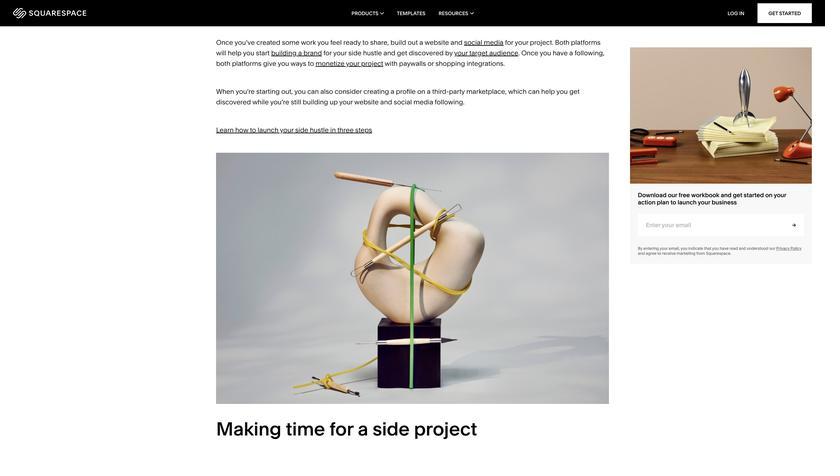 Task type: locate. For each thing, give the bounding box(es) containing it.
0 vertical spatial action
[[418, 11, 437, 18]]

1 vertical spatial help
[[542, 88, 555, 96]]

1 vertical spatial hustle
[[310, 126, 329, 134]]

. for once
[[519, 49, 520, 57]]

have inside '. once you have a following, both platforms give you ways to'
[[553, 49, 568, 57]]

once
[[216, 39, 233, 46], [522, 49, 539, 57]]

1 vertical spatial on
[[766, 192, 773, 199]]

0 horizontal spatial launch
[[258, 126, 279, 134]]

1 vertical spatial discovered
[[216, 98, 251, 106]]

your inside for your project. both platforms will help you start
[[515, 39, 529, 46]]

you've
[[235, 39, 255, 46]]

0 horizontal spatial social
[[394, 98, 412, 106]]

0 horizontal spatial can
[[308, 88, 319, 96]]

0 vertical spatial for
[[505, 39, 514, 46]]

download
[[638, 192, 667, 199]]

2 horizontal spatial side
[[373, 418, 410, 441]]

0 horizontal spatial have
[[553, 49, 568, 57]]

for
[[505, 39, 514, 46], [324, 49, 332, 57], [330, 418, 354, 441]]

to inside '. once you have a following, both platforms give you ways to'
[[308, 60, 314, 68]]

social down the profile
[[394, 98, 412, 106]]

project
[[361, 60, 383, 68], [414, 418, 478, 441]]

brand
[[304, 49, 322, 57]]

1 horizontal spatial plan
[[657, 199, 670, 206]]

have inside by entering your email, you indicate that you have read and understood our privacy policy and agree         to receive marketing from squarespace.
[[720, 246, 729, 251]]

website down consider
[[355, 98, 379, 106]]

your down still in the left top of the page
[[280, 126, 294, 134]]

1 horizontal spatial our
[[770, 246, 776, 251]]

1 horizontal spatial can
[[529, 88, 540, 96]]

1 horizontal spatial get
[[570, 88, 580, 96]]

0 vertical spatial website
[[425, 39, 449, 46]]

platforms down you've
[[232, 60, 262, 68]]

1 vertical spatial building
[[303, 98, 328, 106]]

for your project. both platforms will help you start
[[216, 39, 603, 57]]

monetize your project link
[[316, 60, 383, 68]]

1 horizontal spatial .
[[519, 49, 520, 57]]

on right the profile
[[418, 88, 426, 96]]

0 vertical spatial our
[[668, 192, 678, 199]]

0 vertical spatial launch
[[258, 126, 279, 134]]

hustle for and
[[363, 49, 382, 57]]

1 vertical spatial action
[[638, 199, 656, 206]]

help inside for your project. both platforms will help you start
[[228, 49, 242, 57]]

social media link
[[464, 39, 504, 46]]

squarespace logo link
[[13, 8, 173, 18]]

in
[[740, 10, 745, 16]]

platforms up following,
[[571, 39, 601, 46]]

0 vertical spatial once
[[216, 39, 233, 46]]

which
[[509, 88, 527, 96]]

your down ready
[[346, 60, 360, 68]]

0 horizontal spatial start
[[256, 49, 270, 57]]

building down some
[[271, 49, 297, 57]]

when you're starting out, you can also consider creating a profile on a third-party marketplace, which can help you get discovered while you're still building up your website and social media following.
[[216, 88, 582, 106]]

have
[[553, 49, 568, 57], [720, 246, 729, 251]]

marketing
[[677, 251, 696, 256]]

shopping
[[436, 60, 465, 68]]

creating up social media link
[[467, 11, 493, 18]]

0 vertical spatial building
[[271, 49, 297, 57]]

a inside '. once you have a following, both platforms give you ways to'
[[570, 49, 573, 57]]

0 horizontal spatial on
[[418, 88, 426, 96]]

and
[[439, 11, 451, 18], [451, 39, 463, 46], [384, 49, 396, 57], [381, 98, 392, 106], [721, 192, 732, 199], [739, 246, 746, 251], [638, 251, 645, 256]]

1 horizontal spatial action
[[638, 199, 656, 206]]

building down also
[[303, 98, 328, 106]]

1 vertical spatial .
[[519, 49, 520, 57]]

0 vertical spatial creating
[[467, 11, 493, 18]]

your left email,
[[660, 246, 668, 251]]

1 vertical spatial get
[[570, 88, 580, 96]]

our left free on the top
[[668, 192, 678, 199]]

1 vertical spatial platforms
[[232, 60, 262, 68]]

1 vertical spatial social
[[394, 98, 412, 106]]

plan left into
[[390, 11, 403, 18]]

squarespace.
[[706, 251, 732, 256]]

your left project.
[[515, 39, 529, 46]]

0 vertical spatial help
[[228, 49, 242, 57]]

hustle left 'in' at the left top of page
[[310, 126, 329, 134]]

can
[[308, 88, 319, 96], [529, 88, 540, 96]]

None submit
[[783, 214, 805, 237]]

your
[[374, 11, 388, 18], [494, 11, 508, 18], [515, 39, 529, 46], [333, 49, 347, 57], [454, 49, 468, 57], [346, 60, 360, 68], [340, 98, 353, 106], [280, 126, 294, 134], [774, 192, 787, 199], [698, 199, 711, 206], [660, 246, 668, 251]]

on inside when you're starting out, you can also consider creating a profile on a third-party marketplace, which can help you get discovered while you're still building up your website and social media following.
[[418, 88, 426, 96]]

1 horizontal spatial have
[[720, 246, 729, 251]]

party
[[449, 88, 465, 96]]

1 can from the left
[[308, 88, 319, 96]]

1 vertical spatial our
[[770, 246, 776, 251]]

also
[[321, 88, 333, 96]]

0 horizontal spatial you're
[[236, 88, 255, 96]]

2 vertical spatial get
[[733, 192, 743, 199]]

making
[[216, 418, 282, 441]]

you're down out, on the left
[[270, 98, 289, 106]]

to left free on the top
[[671, 199, 677, 206]]

steps
[[355, 126, 372, 134]]

have down both
[[553, 49, 568, 57]]

0 horizontal spatial creating
[[364, 88, 389, 96]]

platforms
[[571, 39, 601, 46], [232, 60, 262, 68]]

target
[[470, 49, 488, 57]]

0 vertical spatial project
[[361, 60, 383, 68]]

launch up enter your email email field
[[678, 199, 697, 206]]

out
[[408, 39, 418, 46]]

platforms inside for your project. both platforms will help you start
[[571, 39, 601, 46]]

0 vertical spatial social
[[464, 39, 483, 46]]

privacy policy link
[[777, 246, 802, 251]]

1 vertical spatial side
[[295, 126, 309, 134]]

can left also
[[308, 88, 319, 96]]

media up 'your target audience' link
[[484, 39, 504, 46]]

. finally, put your plan into action and start creating your first pieces of work.
[[337, 11, 569, 18]]

1 horizontal spatial website
[[425, 39, 449, 46]]

website
[[425, 39, 449, 46], [355, 98, 379, 106]]

creating right consider
[[364, 88, 389, 96]]

1 vertical spatial launch
[[678, 199, 697, 206]]

0 vertical spatial media
[[484, 39, 504, 46]]

0 horizontal spatial action
[[418, 11, 437, 18]]

have left 'read'
[[720, 246, 729, 251]]

launch
[[258, 126, 279, 134], [678, 199, 697, 206]]

building inside when you're starting out, you can also consider creating a profile on a third-party marketplace, which can help you get discovered while you're still building up your website and social media following.
[[303, 98, 328, 106]]

2 vertical spatial side
[[373, 418, 410, 441]]

launch right how
[[258, 126, 279, 134]]

ways
[[291, 60, 306, 68]]

your left business
[[698, 199, 711, 206]]

1 horizontal spatial help
[[542, 88, 555, 96]]

0 vertical spatial .
[[337, 11, 339, 18]]

1 vertical spatial have
[[720, 246, 729, 251]]

1 horizontal spatial creating
[[467, 11, 493, 18]]

side for for
[[349, 49, 362, 57]]

a
[[420, 39, 423, 46], [298, 49, 302, 57], [570, 49, 573, 57], [391, 88, 395, 96], [427, 88, 431, 96], [358, 418, 369, 441]]

1 vertical spatial website
[[355, 98, 379, 106]]

0 horizontal spatial hustle
[[310, 126, 329, 134]]

hustle
[[363, 49, 382, 57], [310, 126, 329, 134]]

start for you
[[256, 49, 270, 57]]

. inside '. once you have a following, both platforms give you ways to'
[[519, 49, 520, 57]]

ready
[[344, 39, 361, 46]]

0 horizontal spatial media
[[414, 98, 434, 106]]

three
[[338, 126, 354, 134]]

help right which
[[542, 88, 555, 96]]

help right will on the left top of the page
[[228, 49, 242, 57]]

you're up while
[[236, 88, 255, 96]]

1 horizontal spatial once
[[522, 49, 539, 57]]

.
[[337, 11, 339, 18], [519, 49, 520, 57]]

0 horizontal spatial side
[[295, 126, 309, 134]]

once up will on the left top of the page
[[216, 39, 233, 46]]

started
[[780, 10, 802, 16]]

0 vertical spatial hustle
[[363, 49, 382, 57]]

0 horizontal spatial get
[[397, 49, 407, 57]]

0 horizontal spatial discovered
[[216, 98, 251, 106]]

log             in
[[728, 10, 745, 16]]

1 horizontal spatial project
[[414, 418, 478, 441]]

build
[[391, 39, 406, 46]]

you inside for your project. both platforms will help you start
[[243, 49, 255, 57]]

pieces
[[523, 11, 544, 18]]

1 horizontal spatial side
[[349, 49, 362, 57]]

on
[[418, 88, 426, 96], [766, 192, 773, 199]]

1 vertical spatial for
[[324, 49, 332, 57]]

media down third-
[[414, 98, 434, 106]]

products
[[352, 10, 379, 16]]

by
[[638, 246, 643, 251]]

1 horizontal spatial social
[[464, 39, 483, 46]]

platforms inside '. once you have a following, both platforms give you ways to'
[[232, 60, 262, 68]]

to down brand at the left of the page
[[308, 60, 314, 68]]

on right started
[[766, 192, 773, 199]]

your right started
[[774, 192, 787, 199]]

website up by
[[425, 39, 449, 46]]

social
[[464, 39, 483, 46], [394, 98, 412, 106]]

1 horizontal spatial building
[[303, 98, 328, 106]]

both
[[216, 60, 231, 68]]

indicate
[[689, 246, 704, 251]]

0 vertical spatial have
[[553, 49, 568, 57]]

action
[[418, 11, 437, 18], [638, 199, 656, 206]]

0 vertical spatial get
[[397, 49, 407, 57]]

2 horizontal spatial get
[[733, 192, 743, 199]]

1 vertical spatial start
[[256, 49, 270, 57]]

our left privacy
[[770, 246, 776, 251]]

1 vertical spatial media
[[414, 98, 434, 106]]

. for finally,
[[337, 11, 339, 18]]

1 horizontal spatial launch
[[678, 199, 697, 206]]

plan left free on the top
[[657, 199, 670, 206]]

up
[[330, 98, 338, 106]]

0 vertical spatial on
[[418, 88, 426, 96]]

once you've created some work you feel ready to share, build out a website and social media
[[216, 39, 504, 46]]

plan
[[390, 11, 403, 18], [657, 199, 670, 206]]

discovered down when
[[216, 98, 251, 106]]

once down project.
[[522, 49, 539, 57]]

1 horizontal spatial platforms
[[571, 39, 601, 46]]

to right agree
[[658, 251, 662, 256]]

give
[[263, 60, 277, 68]]

1 horizontal spatial discovered
[[409, 49, 444, 57]]

0 vertical spatial side
[[349, 49, 362, 57]]

social up target
[[464, 39, 483, 46]]

start for and
[[452, 11, 466, 18]]

0 horizontal spatial our
[[668, 192, 678, 199]]

discovered
[[409, 49, 444, 57], [216, 98, 251, 106]]

website inside when you're starting out, you can also consider creating a profile on a third-party marketplace, which can help you get discovered while you're still building up your website and social media following.
[[355, 98, 379, 106]]

media
[[484, 39, 504, 46], [414, 98, 434, 106]]

1 vertical spatial plan
[[657, 199, 670, 206]]

1 horizontal spatial start
[[452, 11, 466, 18]]

1 vertical spatial once
[[522, 49, 539, 57]]

to right how
[[250, 126, 256, 134]]

0 vertical spatial discovered
[[409, 49, 444, 57]]

media inside when you're starting out, you can also consider creating a profile on a third-party marketplace, which can help you get discovered while you're still building up your website and social media following.
[[414, 98, 434, 106]]

products button
[[352, 0, 384, 26]]

1 horizontal spatial media
[[484, 39, 504, 46]]

0 vertical spatial start
[[452, 11, 466, 18]]

0 horizontal spatial .
[[337, 11, 339, 18]]

1 horizontal spatial on
[[766, 192, 773, 199]]

start inside for your project. both platforms will help you start
[[256, 49, 270, 57]]

0 horizontal spatial platforms
[[232, 60, 262, 68]]

you're
[[236, 88, 255, 96], [270, 98, 289, 106]]

to inside download our free workbook and get started on your action plan to launch your business
[[671, 199, 677, 206]]

0 horizontal spatial help
[[228, 49, 242, 57]]

1 vertical spatial creating
[[364, 88, 389, 96]]

your right by
[[454, 49, 468, 57]]

can right which
[[529, 88, 540, 96]]

your down consider
[[340, 98, 353, 106]]

0 vertical spatial platforms
[[571, 39, 601, 46]]

0 horizontal spatial plan
[[390, 11, 403, 18]]

learn how to launch your side hustle in three steps
[[216, 126, 372, 134]]

1 horizontal spatial hustle
[[363, 49, 382, 57]]

how
[[235, 126, 249, 134]]

your right the put
[[374, 11, 388, 18]]

you
[[318, 39, 329, 46], [243, 49, 255, 57], [540, 49, 552, 57], [278, 60, 289, 68], [295, 88, 306, 96], [557, 88, 568, 96], [681, 246, 688, 251], [713, 246, 719, 251]]

to
[[363, 39, 369, 46], [308, 60, 314, 68], [250, 126, 256, 134], [671, 199, 677, 206], [658, 251, 662, 256]]

get started
[[769, 10, 802, 16]]

learn how to launch your side hustle in three steps link
[[216, 126, 372, 134]]

hustle down share, on the left of the page
[[363, 49, 382, 57]]

into
[[405, 11, 416, 18]]

making time for a side project
[[216, 418, 478, 441]]

discovered up or
[[409, 49, 444, 57]]

1 horizontal spatial you're
[[270, 98, 289, 106]]

receive
[[663, 251, 676, 256]]

business
[[712, 199, 737, 206]]

from
[[697, 251, 706, 256]]

work
[[301, 39, 316, 46]]

0 horizontal spatial website
[[355, 98, 379, 106]]



Task type: describe. For each thing, give the bounding box(es) containing it.
consider
[[335, 88, 362, 96]]

to inside by entering your email, you indicate that you have read and understood our privacy policy and agree         to receive marketing from squarespace.
[[658, 251, 662, 256]]

download our free workbook and get started on your action plan to launch your business
[[638, 192, 787, 206]]

your inside when you're starting out, you can also consider creating a profile on a third-party marketplace, which can help you get discovered while you're still building up your website and social media following.
[[340, 98, 353, 106]]

some
[[282, 39, 300, 46]]

action inside download our free workbook and get started on your action plan to launch your business
[[638, 199, 656, 206]]

2 vertical spatial for
[[330, 418, 354, 441]]

0 horizontal spatial building
[[271, 49, 297, 57]]

your left first on the top right
[[494, 11, 508, 18]]

third-
[[433, 88, 449, 96]]

created
[[257, 39, 281, 46]]

monetize
[[316, 60, 345, 68]]

resources
[[439, 10, 469, 16]]

following.
[[435, 98, 465, 106]]

work.
[[553, 11, 569, 18]]

in
[[331, 126, 336, 134]]

building a brand for your side hustle and get discovered by your target audience
[[271, 49, 519, 57]]

creating inside when you're starting out, you can also consider creating a profile on a third-party marketplace, which can help you get discovered while you're still building up your website and social media following.
[[364, 88, 389, 96]]

while
[[253, 98, 269, 106]]

our inside download our free workbook and get started on your action plan to launch your business
[[668, 192, 678, 199]]

squarespace logo image
[[13, 8, 86, 18]]

free
[[679, 192, 690, 199]]

1 vertical spatial you're
[[270, 98, 289, 106]]

once inside '. once you have a following, both platforms give you ways to'
[[522, 49, 539, 57]]

put
[[363, 11, 373, 18]]

profile
[[396, 88, 416, 96]]

will
[[216, 49, 226, 57]]

and inside download our free workbook and get started on your action plan to launch your business
[[721, 192, 732, 199]]

understood
[[747, 246, 769, 251]]

feel
[[331, 39, 342, 46]]

help inside when you're starting out, you can also consider creating a profile on a third-party marketplace, which can help you get discovered while you're still building up your website and social media following.
[[542, 88, 555, 96]]

. once you have a following, both platforms give you ways to
[[216, 49, 607, 68]]

monetize your project with paywalls or shopping integrations.
[[316, 60, 507, 68]]

with
[[385, 60, 398, 68]]

agree
[[646, 251, 657, 256]]

0 horizontal spatial project
[[361, 60, 383, 68]]

side for launch
[[295, 126, 309, 134]]

still
[[291, 98, 301, 106]]

0 horizontal spatial once
[[216, 39, 233, 46]]

marketplace,
[[467, 88, 507, 96]]

privacy
[[777, 246, 790, 251]]

started
[[744, 192, 765, 199]]

policy
[[791, 246, 802, 251]]

when
[[216, 88, 234, 96]]

1 vertical spatial project
[[414, 418, 478, 441]]

Enter your email email field
[[638, 214, 783, 237]]

share,
[[370, 39, 389, 46]]

by entering your email, you indicate that you have read and understood our privacy policy and agree         to receive marketing from squarespace.
[[638, 246, 802, 256]]

to right ready
[[363, 39, 369, 46]]

your target audience link
[[454, 49, 519, 57]]

get inside download our free workbook and get started on your action plan to launch your business
[[733, 192, 743, 199]]

get inside when you're starting out, you can also consider creating a profile on a third-party marketplace, which can help you get discovered while you're still building up your website and social media following.
[[570, 88, 580, 96]]

read
[[730, 246, 739, 251]]

email,
[[669, 246, 680, 251]]

0 vertical spatial plan
[[390, 11, 403, 18]]

your inside by entering your email, you indicate that you have read and understood our privacy policy and agree         to receive marketing from squarespace.
[[660, 246, 668, 251]]

of
[[545, 11, 551, 18]]

for inside for your project. both platforms will help you start
[[505, 39, 514, 46]]

get
[[769, 10, 779, 16]]

discovered inside when you're starting out, you can also consider creating a profile on a third-party marketplace, which can help you get discovered while you're still building up your website and social media following.
[[216, 98, 251, 106]]

audience
[[490, 49, 519, 57]]

time
[[286, 418, 325, 441]]

project.
[[530, 39, 554, 46]]

and inside when you're starting out, you can also consider creating a profile on a third-party marketplace, which can help you get discovered while you're still building up your website and social media following.
[[381, 98, 392, 106]]

log             in link
[[728, 10, 745, 16]]

or
[[428, 60, 434, 68]]

templates
[[397, 10, 426, 16]]

out,
[[282, 88, 293, 96]]

launch inside download our free workbook and get started on your action plan to launch your business
[[678, 199, 697, 206]]

entering
[[644, 246, 659, 251]]

both
[[556, 39, 570, 46]]

by
[[446, 49, 453, 57]]

plan inside download our free workbook and get started on your action plan to launch your business
[[657, 199, 670, 206]]

paywalls
[[399, 60, 426, 68]]

following,
[[575, 49, 605, 57]]

integrations.
[[467, 60, 505, 68]]

templates link
[[397, 0, 426, 26]]

finally,
[[340, 11, 361, 18]]

hustle for in
[[310, 126, 329, 134]]

2 can from the left
[[529, 88, 540, 96]]

social inside when you're starting out, you can also consider creating a profile on a third-party marketplace, which can help you get discovered while you're still building up your website and social media following.
[[394, 98, 412, 106]]

starting
[[257, 88, 280, 96]]

your down feel
[[333, 49, 347, 57]]

our inside by entering your email, you indicate that you have read and understood our privacy policy and agree         to receive marketing from squarespace.
[[770, 246, 776, 251]]

workbook
[[692, 192, 720, 199]]

log
[[728, 10, 739, 16]]

get started link
[[758, 3, 812, 23]]

on inside download our free workbook and get started on your action plan to launch your business
[[766, 192, 773, 199]]

first
[[510, 11, 521, 18]]

learn
[[216, 126, 234, 134]]

resources button
[[439, 0, 474, 26]]

building a brand link
[[271, 49, 322, 57]]

0 vertical spatial you're
[[236, 88, 255, 96]]

that
[[705, 246, 712, 251]]



Task type: vqa. For each thing, say whether or not it's contained in the screenshot.
Oranssi IMAGE
no



